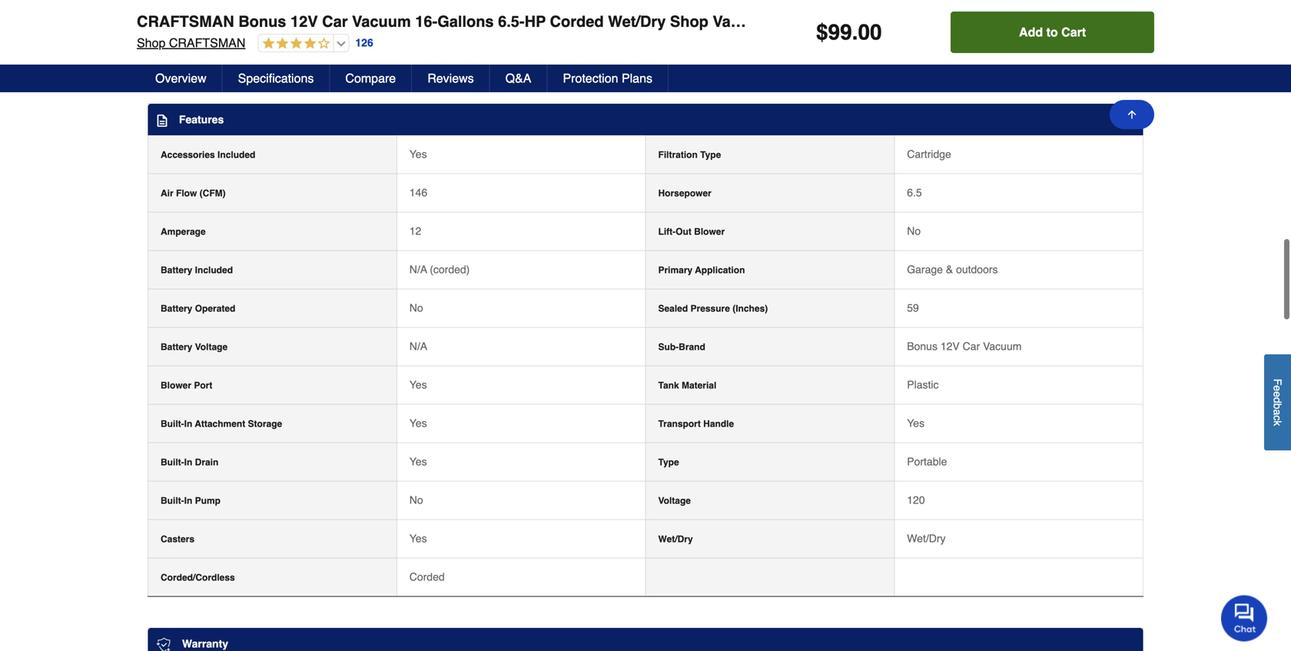 Task type: locate. For each thing, give the bounding box(es) containing it.
reviews button
[[412, 65, 490, 92]]

1 n/a from the top
[[410, 263, 427, 276]]

tank material
[[658, 380, 717, 391]]

1 vertical spatial car
[[963, 340, 980, 353]]

2 built- from the top
[[161, 457, 184, 468]]

in for portable
[[184, 457, 192, 468]]

to
[[1047, 25, 1058, 39]]

q&a
[[506, 71, 532, 85]]

0 vertical spatial shop
[[670, 13, 709, 30]]

shop
[[670, 13, 709, 30], [137, 36, 166, 50]]

included
[[906, 13, 969, 30], [218, 150, 256, 160], [195, 265, 233, 276]]

in
[[184, 419, 192, 429], [184, 457, 192, 468], [184, 496, 192, 506]]

notes image
[[156, 114, 168, 127]]

1 horizontal spatial accessories
[[811, 13, 901, 30]]

add to cart button
[[951, 12, 1155, 53]]

attachment
[[195, 419, 245, 429]]

e up d
[[1272, 386, 1284, 392]]

hose left diameter
[[210, 48, 233, 59]]

0 horizontal spatial type
[[658, 457, 679, 468]]

0 horizontal spatial corded
[[410, 571, 445, 583]]

blower left "port"
[[161, 380, 191, 391]]

battery down the amperage
[[161, 265, 192, 276]]

0 horizontal spatial shop
[[137, 36, 166, 50]]

0 vertical spatial in
[[184, 419, 192, 429]]

1 vertical spatial blower
[[161, 380, 191, 391]]

blower right out
[[694, 226, 725, 237]]

battery voltage
[[161, 342, 228, 353]]

12v
[[291, 13, 318, 30], [941, 340, 960, 353]]

16-
[[415, 13, 438, 30]]

yes for cartridge
[[410, 148, 427, 160]]

application
[[695, 265, 745, 276]]

included up (cfm)
[[218, 150, 256, 160]]

corded
[[550, 13, 604, 30], [410, 571, 445, 583]]

f
[[1272, 379, 1284, 386]]

0 vertical spatial accessories
[[811, 13, 901, 30]]

vacuum
[[352, 13, 411, 30], [713, 13, 772, 30], [983, 340, 1022, 353]]

1 vertical spatial 12v
[[941, 340, 960, 353]]

0 horizontal spatial vacuum
[[352, 13, 411, 30]]

portable
[[907, 456, 947, 468]]

6.5
[[907, 186, 922, 199]]

drain
[[195, 457, 219, 468]]

1 vertical spatial built-
[[161, 457, 184, 468]]

bonus 12v car vacuum
[[907, 340, 1022, 353]]

2 in from the top
[[184, 457, 192, 468]]

0 horizontal spatial blower
[[161, 380, 191, 391]]

no for 59
[[410, 302, 423, 314]]

0 vertical spatial battery
[[161, 265, 192, 276]]

overview
[[155, 71, 207, 85]]

diameter
[[236, 48, 275, 59]]

1 vertical spatial voltage
[[658, 496, 691, 506]]

1 horizontal spatial primary
[[658, 265, 693, 276]]

1 battery from the top
[[161, 265, 192, 276]]

n/a (corded)
[[410, 263, 470, 276]]

bonus up diameter
[[238, 13, 286, 30]]

1 vertical spatial shop
[[137, 36, 166, 50]]

reviews
[[428, 71, 474, 85]]

in left drain
[[184, 457, 192, 468]]

1 vertical spatial hose
[[210, 48, 233, 59]]

type down transport
[[658, 457, 679, 468]]

(feet)
[[256, 10, 281, 20]]

primary up sealed
[[658, 265, 693, 276]]

in for yes
[[184, 419, 192, 429]]

2 e from the top
[[1272, 392, 1284, 397]]

included up the operated on the left top of the page
[[195, 265, 233, 276]]

0 vertical spatial 12v
[[291, 13, 318, 30]]

craftsman up shop craftsman
[[137, 13, 234, 30]]

0 vertical spatial no
[[907, 225, 921, 237]]

0 vertical spatial corded
[[550, 13, 604, 30]]

1 horizontal spatial car
[[963, 340, 980, 353]]

primary application
[[658, 265, 745, 276]]

1 built- from the top
[[161, 419, 184, 429]]

primary for primary application
[[658, 265, 693, 276]]

flow
[[176, 188, 197, 199]]

secondary
[[161, 48, 208, 59]]

2 n/a from the top
[[410, 340, 428, 353]]

3 battery from the top
[[161, 342, 192, 353]]

primary hose length (feet)
[[161, 10, 281, 20]]

1 in from the top
[[184, 419, 192, 429]]

1 vertical spatial included
[[218, 150, 256, 160]]

00
[[858, 20, 882, 45]]

0 vertical spatial built-
[[161, 419, 184, 429]]

port
[[194, 380, 212, 391]]

2 vertical spatial in
[[184, 496, 192, 506]]

no for 120
[[410, 494, 423, 506]]

type
[[700, 150, 721, 160], [658, 457, 679, 468]]

0 vertical spatial voltage
[[195, 342, 228, 353]]

0 vertical spatial primary
[[161, 10, 195, 20]]

in for 120
[[184, 496, 192, 506]]

included right 00
[[906, 13, 969, 30]]

2 vertical spatial battery
[[161, 342, 192, 353]]

1 horizontal spatial blower
[[694, 226, 725, 237]]

corded/cordless
[[161, 572, 235, 583]]

in left attachment
[[184, 419, 192, 429]]

n/a for n/a
[[410, 340, 428, 353]]

plans
[[622, 71, 653, 85]]

2 vertical spatial no
[[410, 494, 423, 506]]

battery up blower port
[[161, 342, 192, 353]]

0 vertical spatial hose
[[198, 10, 220, 20]]

protection plans button
[[548, 65, 669, 92]]

accessories
[[811, 13, 901, 30], [161, 150, 215, 160]]

primary for primary hose length (feet)
[[161, 10, 195, 20]]

built- for portable
[[161, 457, 184, 468]]

1 horizontal spatial bonus
[[907, 340, 938, 353]]

built- down blower port
[[161, 419, 184, 429]]

garage & outdoors
[[907, 263, 998, 276]]

hose
[[198, 10, 220, 20], [210, 48, 233, 59]]

included for yes
[[218, 150, 256, 160]]

craftsman down primary hose length (feet) at the left top of page
[[169, 36, 246, 50]]

1 horizontal spatial voltage
[[658, 496, 691, 506]]

specifications button
[[223, 65, 330, 92]]

type right filtration
[[700, 150, 721, 160]]

wet/dry
[[608, 13, 666, 30], [907, 532, 946, 545], [658, 534, 693, 545]]

2 vertical spatial included
[[195, 265, 233, 276]]

1 e from the top
[[1272, 386, 1284, 392]]

3 in from the top
[[184, 496, 192, 506]]

0 vertical spatial blower
[[694, 226, 725, 237]]

1 vertical spatial corded
[[410, 571, 445, 583]]

add
[[1019, 25, 1043, 39]]

built- left pump
[[161, 496, 184, 506]]

hose left length
[[198, 10, 220, 20]]

0 horizontal spatial primary
[[161, 10, 195, 20]]

bonus
[[238, 13, 286, 30], [907, 340, 938, 353]]

amperage
[[161, 226, 206, 237]]

primary up shop craftsman
[[161, 10, 195, 20]]

n/a
[[410, 263, 427, 276], [410, 340, 428, 353]]

1 vertical spatial no
[[410, 302, 423, 314]]

out
[[676, 226, 692, 237]]

car
[[322, 13, 348, 30], [963, 340, 980, 353]]

battery left the operated on the left top of the page
[[161, 303, 192, 314]]

in left pump
[[184, 496, 192, 506]]

0 vertical spatial n/a
[[410, 263, 427, 276]]

2 battery from the top
[[161, 303, 192, 314]]

e
[[1272, 386, 1284, 392], [1272, 392, 1284, 397]]

1 horizontal spatial type
[[700, 150, 721, 160]]

1 vertical spatial in
[[184, 457, 192, 468]]

built- left drain
[[161, 457, 184, 468]]

battery included
[[161, 265, 233, 276]]

1 vertical spatial n/a
[[410, 340, 428, 353]]

1 vertical spatial battery
[[161, 303, 192, 314]]

craftsman
[[137, 13, 234, 30], [169, 36, 246, 50]]

yes
[[410, 148, 427, 160], [410, 379, 427, 391], [410, 417, 427, 429], [907, 417, 925, 429], [410, 456, 427, 468], [410, 532, 427, 545]]

yes for wet/dry
[[410, 532, 427, 545]]

hose for secondary
[[210, 48, 233, 59]]

d
[[1272, 397, 1284, 403]]

chat invite button image
[[1222, 595, 1269, 642]]

no
[[907, 225, 921, 237], [410, 302, 423, 314], [410, 494, 423, 506]]

0 horizontal spatial bonus
[[238, 13, 286, 30]]

pump
[[195, 496, 221, 506]]

2 vertical spatial built-
[[161, 496, 184, 506]]

0 horizontal spatial accessories
[[161, 150, 215, 160]]

1 vertical spatial primary
[[658, 265, 693, 276]]

voltage
[[195, 342, 228, 353], [658, 496, 691, 506]]

3 built- from the top
[[161, 496, 184, 506]]

warranty
[[182, 638, 228, 650]]

2 horizontal spatial vacuum
[[983, 340, 1022, 353]]

primary
[[161, 10, 195, 20], [658, 265, 693, 276]]

(corded)
[[430, 263, 470, 276]]

e up b
[[1272, 392, 1284, 397]]

0 vertical spatial bonus
[[238, 13, 286, 30]]

1 vertical spatial type
[[658, 457, 679, 468]]

0 vertical spatial car
[[322, 13, 348, 30]]

0 vertical spatial included
[[906, 13, 969, 30]]

bonus up the plastic
[[907, 340, 938, 353]]



Task type: describe. For each thing, give the bounding box(es) containing it.
tank
[[658, 380, 679, 391]]

1 vertical spatial accessories
[[161, 150, 215, 160]]

yes for yes
[[410, 417, 427, 429]]

1 horizontal spatial 12v
[[941, 340, 960, 353]]

built-in attachment storage
[[161, 419, 282, 429]]

air flow (cfm)
[[161, 188, 226, 199]]

12
[[410, 225, 422, 237]]

operated
[[195, 303, 236, 314]]

sealed pressure (inches)
[[658, 303, 768, 314]]

built-in pump
[[161, 496, 221, 506]]

lift-out blower
[[658, 226, 725, 237]]

a
[[1272, 409, 1284, 415]]

hp
[[525, 13, 546, 30]]

1 horizontal spatial shop
[[670, 13, 709, 30]]

f e e d b a c k
[[1272, 379, 1284, 426]]

cartridge
[[907, 148, 952, 160]]

handle
[[704, 419, 734, 429]]

yes for plastic
[[410, 379, 427, 391]]

0 vertical spatial type
[[700, 150, 721, 160]]

built-in drain
[[161, 457, 219, 468]]

horsepower
[[658, 188, 712, 199]]

plastic
[[907, 379, 939, 391]]

pressure
[[691, 303, 730, 314]]

material
[[682, 380, 717, 391]]

overview button
[[140, 65, 223, 92]]

1 vertical spatial bonus
[[907, 340, 938, 353]]

protection plans
[[563, 71, 653, 85]]

sub-brand
[[658, 342, 706, 353]]

99
[[828, 20, 852, 45]]

f e e d b a c k button
[[1265, 355, 1292, 451]]

battery for no
[[161, 303, 192, 314]]

q&a button
[[490, 65, 548, 92]]

compare
[[345, 71, 396, 85]]

146
[[410, 186, 428, 199]]

filtration type
[[658, 150, 721, 160]]

sub-
[[658, 342, 679, 353]]

59
[[907, 302, 919, 314]]

compare button
[[330, 65, 412, 92]]

battery operated
[[161, 303, 236, 314]]

7
[[410, 8, 416, 20]]

transport
[[658, 419, 701, 429]]

120
[[907, 494, 925, 506]]

craftsman bonus 12v car vacuum 16-gallons 6.5-hp corded wet/dry shop vacuum with accessories included
[[137, 13, 969, 30]]

gallons
[[438, 13, 494, 30]]

lift-
[[658, 226, 676, 237]]

n/a for n/a (corded)
[[410, 263, 427, 276]]

air
[[161, 188, 173, 199]]

battery for n/a
[[161, 342, 192, 353]]

add to cart
[[1019, 25, 1086, 39]]

0 vertical spatial craftsman
[[137, 13, 234, 30]]

arrow up image
[[1126, 108, 1139, 121]]

protection
[[563, 71, 618, 85]]

casters
[[161, 534, 195, 545]]

hose for primary
[[198, 10, 220, 20]]

0 horizontal spatial 12v
[[291, 13, 318, 30]]

shop craftsman
[[137, 36, 246, 50]]

.
[[852, 20, 858, 45]]

1 vertical spatial craftsman
[[169, 36, 246, 50]]

with
[[776, 13, 807, 30]]

storage
[[248, 419, 282, 429]]

built- for yes
[[161, 419, 184, 429]]

0 horizontal spatial voltage
[[195, 342, 228, 353]]

sealed
[[658, 303, 688, 314]]

$ 99 . 00
[[816, 20, 882, 45]]

garage
[[907, 263, 943, 276]]

&
[[946, 263, 953, 276]]

126
[[355, 37, 373, 49]]

cart
[[1062, 25, 1086, 39]]

features
[[179, 113, 224, 126]]

built- for 120
[[161, 496, 184, 506]]

transport handle
[[658, 419, 734, 429]]

battery for n/a (corded)
[[161, 265, 192, 276]]

weight
[[658, 10, 689, 20]]

filtration
[[658, 150, 698, 160]]

0 horizontal spatial car
[[322, 13, 348, 30]]

6.5-
[[498, 13, 525, 30]]

yes for portable
[[410, 456, 427, 468]]

brand
[[679, 342, 706, 353]]

specifications
[[238, 71, 314, 85]]

1 horizontal spatial vacuum
[[713, 13, 772, 30]]

(inches)
[[733, 303, 768, 314]]

4.2 stars image
[[259, 37, 330, 51]]

secondary hose diameter
[[161, 48, 275, 59]]

(lbs.)
[[692, 10, 714, 20]]

k
[[1272, 421, 1284, 426]]

$
[[816, 20, 828, 45]]

b
[[1272, 403, 1284, 409]]

(cfm)
[[200, 188, 226, 199]]

included for n/a (corded)
[[195, 265, 233, 276]]

weight (lbs.)
[[658, 10, 714, 20]]

1 horizontal spatial corded
[[550, 13, 604, 30]]

outdoors
[[956, 263, 998, 276]]

blower port
[[161, 380, 212, 391]]

c
[[1272, 415, 1284, 421]]

length
[[223, 10, 253, 20]]

accessories included
[[161, 150, 256, 160]]



Task type: vqa. For each thing, say whether or not it's contained in the screenshot.


